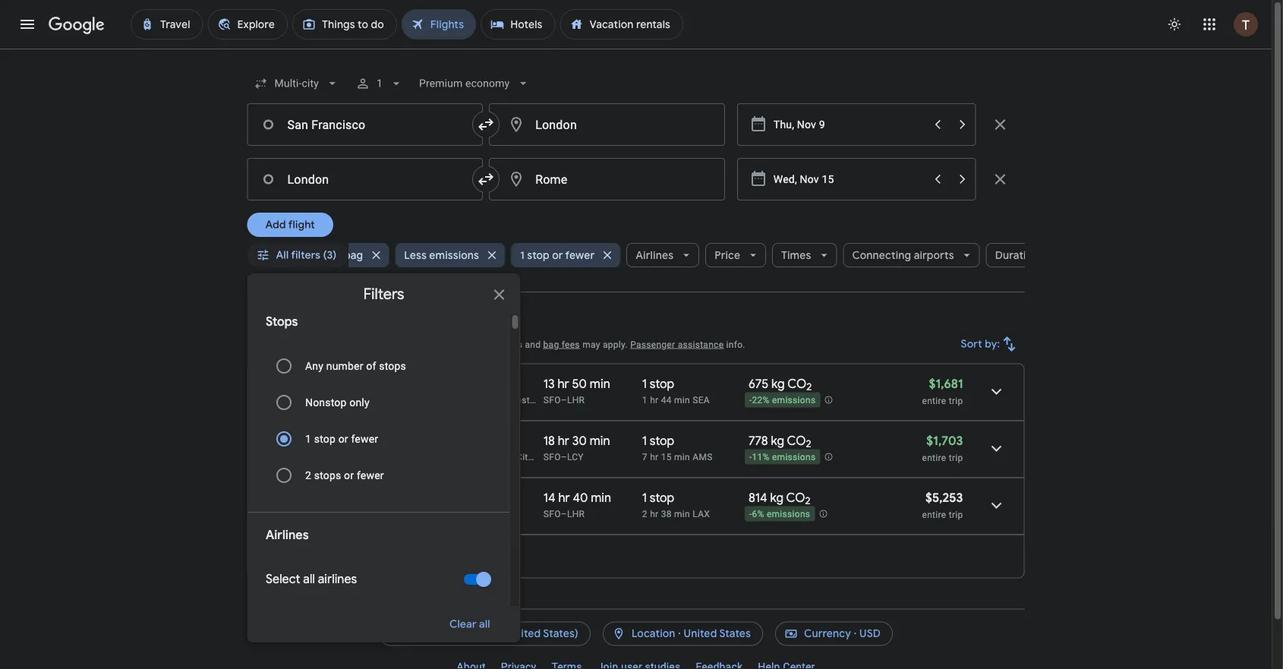 Task type: locate. For each thing, give the bounding box(es) containing it.
sfo inside 18 hr 30 min sfo – lcy
[[544, 452, 561, 462]]

1 1 stop flight. element from the top
[[642, 376, 675, 394]]

0 vertical spatial lhr
[[567, 395, 585, 405]]

delta down '1:50 pm'
[[318, 395, 340, 405]]

main menu image
[[18, 15, 36, 33]]

1 vertical spatial 1 stop flight. element
[[642, 433, 675, 451]]

1703 US dollars text field
[[927, 433, 963, 448]]

kg
[[772, 376, 785, 392], [771, 433, 785, 448], [770, 490, 784, 505]]

1 vertical spatial bag
[[543, 339, 559, 350]]

entire down $5,253 text box
[[922, 509, 947, 520]]

1 stop or fewer inside popup button
[[520, 248, 595, 262]]

hr right 18
[[558, 433, 570, 448]]

and
[[525, 339, 541, 350]]

airlines left price
[[636, 248, 674, 262]]

– inside 13 hr 50 min sfo – lhr
[[561, 395, 567, 405]]

5253 US dollars text field
[[926, 490, 963, 505]]

flight
[[288, 218, 315, 232]]

stops option group
[[265, 348, 491, 494]]

15
[[661, 452, 672, 462]]

1 stop flight. element
[[642, 376, 675, 394], [642, 433, 675, 451], [642, 490, 675, 508]]

passenger assistance button
[[630, 339, 724, 350]]

all filters (3)
[[276, 248, 337, 262]]

min right 38
[[674, 508, 690, 519]]

1 vertical spatial entire
[[922, 452, 947, 463]]

by:
[[985, 337, 1001, 351]]

less
[[404, 248, 427, 262]]

airlines
[[636, 248, 674, 262], [265, 527, 308, 543]]

675 kg co 2
[[749, 376, 812, 394]]

sfo for 14
[[544, 508, 561, 519]]

2 entire from the top
[[922, 452, 947, 463]]

1 horizontal spatial all
[[479, 617, 490, 631]]

11:40 am
[[374, 376, 424, 392]]

stop inside 1 stop 7 hr 15 min ams
[[650, 433, 675, 448]]

lhr inside 13 hr 50 min sfo – lhr
[[567, 395, 585, 405]]

layover (1 of 1) is a 2 hr 38 min layover at los angeles international airport in los angeles. element
[[642, 508, 741, 520]]

min right 44
[[674, 395, 690, 405]]

close dialog image
[[490, 286, 508, 304]]

stops up 11:40 am
[[379, 360, 406, 372]]

to
[[316, 316, 331, 335]]

lufthansa
[[354, 508, 397, 519]]

0 horizontal spatial delta
[[318, 395, 340, 405]]

2 trip from the top
[[949, 452, 963, 463]]

2 vertical spatial 1 stop flight. element
[[642, 490, 675, 508]]

0 vertical spatial sfo
[[544, 395, 561, 405]]

– inside 14 hr 40 min sfo – lhr
[[561, 508, 567, 519]]

kg inside 675 kg co 2
[[772, 376, 785, 392]]

1 inside 1 stop 2 hr 38 min lax
[[642, 490, 647, 505]]

dba
[[532, 395, 551, 405]]

any number of stops
[[305, 360, 406, 372]]

44
[[661, 395, 672, 405]]

0 vertical spatial or
[[552, 248, 563, 262]]

-6% emissions
[[750, 509, 811, 520]]

2 inside stops option group
[[305, 469, 311, 482]]

0 vertical spatial entire
[[922, 395, 947, 406]]

0 vertical spatial 1 stop or fewer
[[520, 248, 595, 262]]

fewer
[[566, 248, 595, 262], [351, 433, 378, 445], [356, 469, 384, 482]]

trip inside $1,703 entire trip
[[949, 452, 963, 463]]

kg up -6% emissions
[[770, 490, 784, 505]]

stop for 14 hr 40 min
[[650, 490, 675, 505]]

1 horizontal spatial all
[[276, 248, 289, 262]]

co up -11% emissions at right bottom
[[787, 433, 806, 448]]

by
[[482, 395, 492, 405], [482, 452, 492, 462]]

all for select
[[303, 572, 315, 587]]

2 vertical spatial co
[[786, 490, 805, 505]]

1 vertical spatial by
[[482, 452, 492, 462]]

hr inside 1 stop 1 hr 44 min sea
[[650, 395, 659, 405]]

lhr
[[567, 395, 585, 405], [567, 508, 585, 519]]

– for 18
[[561, 452, 567, 462]]

kg up -22% emissions
[[772, 376, 785, 392]]

hr inside 1 stop 7 hr 15 min ams
[[650, 452, 659, 462]]

co inside the 814 kg co 2
[[786, 490, 805, 505]]

1 stop flight. element up "15"
[[642, 433, 675, 451]]

3 1 stop flight. element from the top
[[642, 490, 675, 508]]

1 vertical spatial kg
[[771, 433, 785, 448]]

None search field
[[247, 65, 1065, 669]]

1 stop flight. element for 13 hr 50 min
[[642, 376, 675, 394]]

trip inside '$5,253 entire trip'
[[949, 509, 963, 520]]

0 vertical spatial all
[[276, 248, 289, 262]]

sort by:
[[961, 337, 1001, 351]]

2 vertical spatial entire
[[922, 509, 947, 520]]

3 entire from the top
[[922, 509, 947, 520]]

4:35 pm
[[376, 433, 420, 448]]

entire
[[922, 395, 947, 406], [922, 452, 947, 463], [922, 509, 947, 520]]

trip down 1681 us dollars text field
[[949, 395, 963, 406]]

min right 40
[[591, 490, 611, 505]]

co inside 778 kg co 2
[[787, 433, 806, 448]]

co up -22% emissions
[[788, 376, 807, 392]]

entire inside $1,703 entire trip
[[922, 452, 947, 463]]

bag right on
[[344, 248, 363, 262]]

1 vertical spatial united
[[684, 627, 717, 641]]

1 horizontal spatial airlines
[[636, 248, 674, 262]]

- down 814
[[750, 509, 752, 520]]

- down 778
[[750, 452, 752, 463]]

lhr inside 14 hr 40 min sfo – lhr
[[567, 508, 585, 519]]

hr right 13
[[558, 376, 569, 392]]

0 vertical spatial 1 stop flight. element
[[642, 376, 675, 394]]

operated right atlantic
[[441, 395, 480, 405]]

of
[[366, 360, 376, 372]]

co up -6% emissions
[[786, 490, 805, 505]]

trip for $1,703
[[949, 452, 963, 463]]

1 carry-on bag button
[[281, 237, 389, 273]]

0 vertical spatial fewer
[[566, 248, 595, 262]]

0 vertical spatial co
[[788, 376, 807, 392]]

emissions for 13 hr 50 min
[[772, 395, 816, 406]]

1 vertical spatial -
[[750, 452, 752, 463]]

emissions
[[429, 248, 479, 262], [772, 395, 816, 406], [772, 452, 816, 463], [767, 509, 811, 520]]

$1,703
[[927, 433, 963, 448]]

0 vertical spatial bag
[[344, 248, 363, 262]]

trip inside $1,681 entire trip
[[949, 395, 963, 406]]

min inside 1 stop 2 hr 38 min lax
[[674, 508, 690, 519]]

1 vertical spatial lhr
[[567, 508, 585, 519]]

duration
[[995, 248, 1039, 262]]

swap origin and destination. image
[[477, 115, 495, 134]]

0 horizontal spatial stops
[[314, 469, 341, 482]]

1 stop or fewer
[[520, 248, 595, 262], [305, 433, 378, 445]]

on
[[329, 248, 341, 262]]

7
[[642, 452, 648, 462]]

38
[[661, 508, 672, 519]]

stop
[[527, 248, 550, 262], [650, 376, 675, 392], [314, 433, 335, 445], [650, 433, 675, 448], [650, 490, 675, 505]]

sfo inside 13 hr 50 min sfo – lhr
[[544, 395, 561, 405]]

total duration 18 hr 30 min. element
[[544, 433, 642, 451]]

add flight
[[265, 218, 315, 232]]

– inside 18 hr 30 min sfo – lcy
[[561, 452, 567, 462]]

2 by from the top
[[482, 452, 492, 462]]

30
[[572, 433, 587, 448]]

stop inside 1 stop 2 hr 38 min lax
[[650, 490, 675, 505]]

0 horizontal spatial fees
[[381, 339, 399, 350]]

sfo down 13
[[544, 395, 561, 405]]

1 vertical spatial all
[[479, 617, 490, 631]]

814
[[749, 490, 768, 505]]

- for 814
[[750, 509, 752, 520]]

sfo down 18
[[544, 452, 561, 462]]

1 sfo from the top
[[544, 395, 561, 405]]

hr left 44
[[650, 395, 659, 405]]

hr left 38
[[650, 508, 659, 519]]

entire inside $1,681 entire trip
[[922, 395, 947, 406]]

min inside 13 hr 50 min sfo – lhr
[[590, 376, 610, 392]]

– for 14
[[561, 508, 567, 519]]

2 lhr from the top
[[567, 508, 585, 519]]

kg up -11% emissions at right bottom
[[771, 433, 785, 448]]

kg inside the 814 kg co 2
[[770, 490, 784, 505]]

min right "30"
[[590, 433, 610, 448]]

13 hr 50 min sfo – lhr
[[544, 376, 610, 405]]

0 vertical spatial kg
[[772, 376, 785, 392]]

None field
[[247, 70, 346, 97], [413, 70, 537, 97], [247, 70, 346, 97], [413, 70, 537, 97]]

all inside button
[[479, 617, 490, 631]]

- down 675
[[750, 395, 752, 406]]

flights
[[268, 316, 313, 335]]

united down 2 stops or fewer
[[318, 508, 345, 519]]

stops down the departure time: 2:05 pm. text box
[[314, 469, 341, 482]]

united
[[318, 508, 345, 519], [684, 627, 717, 641]]

1 vertical spatial airlines
[[265, 527, 308, 543]]

1 trip from the top
[[949, 395, 963, 406]]

1 lhr from the top
[[567, 395, 585, 405]]

optional
[[450, 339, 486, 350]]

lhr down 40
[[567, 508, 585, 519]]

hr
[[558, 376, 569, 392], [650, 395, 659, 405], [558, 433, 570, 448], [650, 452, 659, 462], [558, 490, 570, 505], [650, 508, 659, 519]]

2 inside 1 stop 2 hr 38 min lax
[[642, 508, 648, 519]]

english
[[465, 627, 501, 641]]

delta down 13
[[553, 395, 575, 405]]

0 horizontal spatial bag
[[344, 248, 363, 262]]

kg inside 778 kg co 2
[[771, 433, 785, 448]]

13
[[544, 376, 555, 392]]

2:05 pm
[[318, 433, 362, 448]]

hr inside 1 stop 2 hr 38 min lax
[[650, 508, 659, 519]]

min right "15"
[[674, 452, 690, 462]]

2 - from the top
[[750, 452, 752, 463]]

0 vertical spatial by
[[482, 395, 492, 405]]

entire for $5,253
[[922, 509, 947, 520]]

2 up -11% emissions at right bottom
[[806, 438, 812, 451]]

2 vertical spatial fewer
[[356, 469, 384, 482]]

co inside 675 kg co 2
[[788, 376, 807, 392]]

3 - from the top
[[750, 509, 752, 520]]

1 vertical spatial trip
[[949, 452, 963, 463]]

clear all button
[[431, 606, 508, 643]]

2 inside 778 kg co 2
[[806, 438, 812, 451]]

all inside button
[[276, 248, 289, 262]]

all right "clear"
[[479, 617, 490, 631]]

all left filters
[[276, 248, 289, 262]]

number
[[326, 360, 363, 372]]

sfo inside 14 hr 40 min sfo – lhr
[[544, 508, 561, 519]]

0 vertical spatial airlines
[[636, 248, 674, 262]]

+
[[373, 339, 378, 350]]

co for 778
[[787, 433, 806, 448]]

operated left klm
[[441, 452, 480, 462]]

1 stop flight. element up 38
[[642, 490, 675, 508]]

1 - from the top
[[750, 395, 752, 406]]

bag right and
[[543, 339, 559, 350]]

all for all filters (3)
[[276, 248, 289, 262]]

1 vertical spatial operated
[[441, 452, 480, 462]]

all right the select
[[303, 572, 315, 587]]

entire for $1,681
[[922, 395, 947, 406]]

1 horizontal spatial united
[[684, 627, 717, 641]]

1 delta from the left
[[318, 395, 340, 405]]

18 hr 30 min sfo – lcy
[[544, 433, 610, 462]]

hr right '14'
[[558, 490, 570, 505]]

entire down 1681 us dollars text field
[[922, 395, 947, 406]]

0 vertical spatial trip
[[949, 395, 963, 406]]

by left skywest
[[482, 395, 492, 405]]

hr right 7
[[650, 452, 659, 462]]

passenger
[[630, 339, 675, 350]]

stops
[[265, 314, 298, 330]]

0 horizontal spatial airlines
[[265, 527, 308, 543]]

0 horizontal spatial 1 stop or fewer
[[305, 433, 378, 445]]

fewer inside 1 stop or fewer popup button
[[566, 248, 595, 262]]

fees left may
[[562, 339, 580, 350]]

1 stop flight. element up 44
[[642, 376, 675, 394]]

6%
[[752, 509, 765, 520]]

2 sfo from the top
[[544, 452, 561, 462]]

– inside 2:05 pm – 4:35 pm operated by klm cityhopper
[[365, 433, 373, 448]]

stop inside 1 stop 1 hr 44 min sea
[[650, 376, 675, 392]]

2 inside 675 kg co 2
[[807, 381, 812, 394]]

 image
[[343, 395, 346, 405]]

emissions right less
[[429, 248, 479, 262]]

all for clear
[[479, 617, 490, 631]]

kg for 814
[[770, 490, 784, 505]]

1 horizontal spatial delta
[[553, 395, 575, 405]]

airlines up the select
[[265, 527, 308, 543]]

1 horizontal spatial stops
[[379, 360, 406, 372]]

1 vertical spatial sfo
[[544, 452, 561, 462]]

2 for 14 hr 40 min
[[805, 495, 811, 507]]

fees right +
[[381, 339, 399, 350]]

-11% emissions
[[750, 452, 816, 463]]

2 inside the 814 kg co 2
[[805, 495, 811, 507]]

total duration 14 hr 40 min. element
[[544, 490, 642, 508]]

$1,681 entire trip
[[922, 376, 963, 406]]

2:05 pm – 4:35 pm operated by klm cityhopper
[[318, 433, 563, 462]]

2 up -6% emissions
[[805, 495, 811, 507]]

1 vertical spatial 1 stop or fewer
[[305, 433, 378, 445]]

sort by: button
[[955, 326, 1025, 362]]

0 vertical spatial all
[[303, 572, 315, 587]]

stop inside popup button
[[527, 248, 550, 262]]

2 1 stop flight. element from the top
[[642, 433, 675, 451]]

2 up -22% emissions
[[807, 381, 812, 394]]

2 vertical spatial -
[[750, 509, 752, 520]]

select all airlines
[[265, 572, 357, 587]]

trip
[[949, 395, 963, 406], [949, 452, 963, 463], [949, 509, 963, 520]]

united left the states
[[684, 627, 717, 641]]

trip down $5,253 text box
[[949, 509, 963, 520]]

may
[[583, 339, 600, 350]]

2 vertical spatial sfo
[[544, 508, 561, 519]]

1 entire from the top
[[922, 395, 947, 406]]

1 inside popup button
[[520, 248, 525, 262]]

3 sfo from the top
[[544, 508, 561, 519]]

assistance
[[678, 339, 724, 350]]

lhr down 50
[[567, 395, 585, 405]]

operated
[[441, 395, 480, 405], [441, 452, 480, 462]]

entire inside '$5,253 entire trip'
[[922, 509, 947, 520]]

0 horizontal spatial all
[[303, 572, 315, 587]]

2 left 38
[[642, 508, 648, 519]]

 image
[[348, 508, 351, 519]]

required
[[310, 339, 345, 350]]

emissions down 778 kg co 2
[[772, 452, 816, 463]]

1 horizontal spatial bag
[[543, 339, 559, 350]]

duration button
[[986, 237, 1065, 273]]

emissions for 14 hr 40 min
[[767, 509, 811, 520]]

layover (1 of 1) is a 1 hr 44 min layover at seattle-tacoma international airport in seattle. element
[[642, 394, 741, 406]]

2 vertical spatial kg
[[770, 490, 784, 505]]

3 trip from the top
[[949, 509, 963, 520]]

entire down $1,703
[[922, 452, 947, 463]]

only
[[349, 396, 369, 409]]

2 operated from the top
[[441, 452, 480, 462]]

0 horizontal spatial united
[[318, 508, 345, 519]]

1 horizontal spatial 1 stop or fewer
[[520, 248, 595, 262]]

778 kg co 2
[[749, 433, 812, 451]]

None text field
[[247, 158, 483, 201]]

all up prices
[[247, 316, 265, 335]]

1 stop flight. element for 18 hr 30 min
[[642, 433, 675, 451]]

Departure text field
[[774, 159, 925, 200]]

2 vertical spatial trip
[[949, 509, 963, 520]]

airlines
[[318, 572, 357, 587]]

0 horizontal spatial all
[[247, 316, 265, 335]]

2 down nonstop
[[305, 469, 311, 482]]

flight details. leaves san francisco international airport at 2:05 pm on thursday, november 9 and arrives at london city airport at 4:35 pm on friday, november 10. image
[[979, 430, 1015, 467]]

0 vertical spatial united
[[318, 508, 345, 519]]

all for all flights to london
[[247, 316, 265, 335]]

trip down $1,703
[[949, 452, 963, 463]]

0 vertical spatial -
[[750, 395, 752, 406]]

flight details. leaves san francisco international airport at 2:50 pm on thursday, november 9 and arrives at heathrow airport at 1:30 pm on friday, november 10. image
[[979, 487, 1015, 524]]

None text field
[[247, 103, 483, 146], [489, 103, 725, 146], [489, 158, 725, 201], [247, 103, 483, 146], [489, 103, 725, 146], [489, 158, 725, 201]]

1 vertical spatial all
[[247, 316, 265, 335]]

emissions down the 814 kg co 2
[[767, 509, 811, 520]]

filters
[[363, 284, 404, 303]]

sfo down '14'
[[544, 508, 561, 519]]

min inside 1 stop 7 hr 15 min ams
[[674, 452, 690, 462]]

sfo for 18
[[544, 452, 561, 462]]

by left klm
[[482, 452, 492, 462]]

trip for $1,681
[[949, 395, 963, 406]]

min up connection
[[590, 376, 610, 392]]

emissions down 675 kg co 2
[[772, 395, 816, 406]]

1 vertical spatial co
[[787, 433, 806, 448]]

$1,703 entire trip
[[922, 433, 963, 463]]

–
[[364, 376, 371, 392], [561, 395, 567, 405], [365, 433, 373, 448], [561, 452, 567, 462], [561, 508, 567, 519]]

1 horizontal spatial fees
[[562, 339, 580, 350]]

sort
[[961, 337, 983, 351]]

emissions for 18 hr 30 min
[[772, 452, 816, 463]]

0 vertical spatial stops
[[379, 360, 406, 372]]

0 vertical spatial operated
[[441, 395, 480, 405]]

states
[[720, 627, 751, 641]]

flight details. leaves san francisco international airport at 1:50 pm on thursday, november 9 and arrives at heathrow airport at 11:40 am on friday, november 10. image
[[979, 373, 1015, 410]]



Task type: vqa. For each thing, say whether or not it's contained in the screenshot.
"min" in the 1 STOP 1 HR 44 MIN SEA
yes



Task type: describe. For each thing, give the bounding box(es) containing it.
2 stops or fewer
[[305, 469, 384, 482]]

min inside 18 hr 30 min sfo – lcy
[[590, 433, 610, 448]]

1 stop flight. element for 14 hr 40 min
[[642, 490, 675, 508]]

layover (1 of 1) is a 7 hr 15 min layover at amsterdam airport schiphol in amsterdam. element
[[642, 451, 741, 463]]

english (united states)
[[465, 627, 579, 641]]

loading results progress bar
[[0, 49, 1272, 52]]

less emissions
[[404, 248, 479, 262]]

-22% emissions
[[750, 395, 816, 406]]

kg for 675
[[772, 376, 785, 392]]

675
[[749, 376, 769, 392]]

united for united
[[318, 508, 345, 519]]

1 button
[[349, 65, 410, 102]]

814 kg co 2
[[749, 490, 811, 507]]

clear all
[[449, 617, 490, 631]]

lcy
[[567, 452, 584, 462]]

$5,253
[[926, 490, 963, 505]]

(3)
[[323, 248, 337, 262]]

50
[[572, 376, 587, 392]]

operated by skywest dba delta connection
[[441, 395, 626, 405]]

connection
[[578, 395, 626, 405]]

leaves san francisco international airport at 2:05 pm on thursday, november 9 and arrives at london city airport at 4:35 pm on friday, november 10. element
[[318, 433, 427, 448]]

1681 US dollars text field
[[929, 376, 963, 392]]

skywest
[[495, 395, 530, 405]]

klm,
[[349, 395, 370, 405]]

Arrival time: 4:35 PM on  Friday, November 10. text field
[[376, 433, 427, 448]]

price
[[715, 248, 741, 262]]

select
[[265, 572, 300, 587]]

hr inside 18 hr 30 min sfo – lcy
[[558, 433, 570, 448]]

all flights to london
[[247, 316, 387, 335]]

total duration 13 hr 50 min. element
[[544, 376, 642, 394]]

united states
[[684, 627, 751, 641]]

currency
[[804, 627, 851, 641]]

filters
[[291, 248, 321, 262]]

remove flight from london to rome on wed, nov 15 image
[[991, 170, 1010, 188]]

hr inside 14 hr 40 min sfo – lhr
[[558, 490, 570, 505]]

stop for 18 hr 30 min
[[650, 433, 675, 448]]

klm, virgin atlantic
[[349, 395, 432, 405]]

include
[[276, 339, 307, 350]]

lax
[[693, 508, 710, 519]]

prices
[[247, 339, 274, 350]]

lhr for 50
[[567, 395, 585, 405]]

usd
[[860, 627, 881, 641]]

18
[[544, 433, 555, 448]]

2 for 18 hr 30 min
[[806, 438, 812, 451]]

airports
[[914, 248, 954, 262]]

kg for 778
[[771, 433, 785, 448]]

2 fees from the left
[[562, 339, 580, 350]]

nonstop only
[[305, 396, 369, 409]]

778
[[749, 433, 768, 448]]

min inside 14 hr 40 min sfo – lhr
[[591, 490, 611, 505]]

add
[[265, 218, 286, 232]]

1 stop 7 hr 15 min ams
[[642, 433, 713, 462]]

times
[[782, 248, 811, 262]]

$1,681
[[929, 376, 963, 392]]

price button
[[706, 237, 766, 273]]

apply.
[[603, 339, 628, 350]]

connecting
[[852, 248, 912, 262]]

united for united states
[[684, 627, 717, 641]]

2 vertical spatial or
[[344, 469, 354, 482]]

1 stop or fewer button
[[511, 237, 621, 273]]

2 for 13 hr 50 min
[[807, 381, 812, 394]]

change appearance image
[[1157, 6, 1193, 43]]

14 hr 40 min sfo – lhr
[[544, 490, 611, 519]]

1 by from the top
[[482, 395, 492, 405]]

11%
[[752, 452, 770, 463]]

1 stop or fewer inside stops option group
[[305, 433, 378, 445]]

1 fees from the left
[[381, 339, 399, 350]]

add flight button
[[247, 213, 333, 237]]

connecting airports
[[852, 248, 954, 262]]

london
[[334, 316, 387, 335]]

operated inside 2:05 pm – 4:35 pm operated by klm cityhopper
[[441, 452, 480, 462]]

language
[[408, 627, 457, 641]]

hr inside 13 hr 50 min sfo – lhr
[[558, 376, 569, 392]]

charges
[[489, 339, 523, 350]]

Departure time: 2:05 PM. text field
[[318, 433, 362, 448]]

sfo for 13
[[544, 395, 561, 405]]

co for 814
[[786, 490, 805, 505]]

1 inside 1 stop 7 hr 15 min ams
[[642, 433, 647, 448]]

stop for 13 hr 50 min
[[650, 376, 675, 392]]

remove flight from san francisco to london on thu, nov 9 image
[[991, 115, 1010, 134]]

co for 675
[[788, 376, 807, 392]]

1 operated from the top
[[441, 395, 480, 405]]

(united
[[504, 627, 541, 641]]

ams
[[693, 452, 713, 462]]

1 stop 1 hr 44 min sea
[[642, 376, 710, 405]]

nonstop
[[305, 396, 346, 409]]

lhr for 40
[[567, 508, 585, 519]]

airlines inside popup button
[[636, 248, 674, 262]]

carry-
[[297, 248, 329, 262]]

min inside 1 stop 1 hr 44 min sea
[[674, 395, 690, 405]]

emissions inside popup button
[[429, 248, 479, 262]]

- for 778
[[750, 452, 752, 463]]

– for 13
[[561, 395, 567, 405]]

1 vertical spatial fewer
[[351, 433, 378, 445]]

klm
[[495, 452, 514, 462]]

40
[[573, 490, 588, 505]]

prices include required taxes + fees for 1 adult. optional charges and bag fees may apply. passenger assistance
[[247, 339, 724, 350]]

bag inside popup button
[[344, 248, 363, 262]]

2 delta from the left
[[553, 395, 575, 405]]

1 carry-on bag
[[290, 248, 363, 262]]

swap origin and destination. image
[[477, 170, 495, 188]]

stop inside option group
[[314, 433, 335, 445]]

trip for $5,253
[[949, 509, 963, 520]]

atlantic
[[400, 395, 432, 405]]

entire for $1,703
[[922, 452, 947, 463]]

sea
[[693, 395, 710, 405]]

times button
[[772, 237, 837, 273]]

states)
[[543, 627, 579, 641]]

1 inside stops option group
[[305, 433, 311, 445]]

by inside 2:05 pm – 4:35 pm operated by klm cityhopper
[[482, 452, 492, 462]]

taxes
[[347, 339, 370, 350]]

airlines button
[[627, 237, 700, 273]]

or inside popup button
[[552, 248, 563, 262]]

1:50 pm – 11:40 am
[[318, 376, 424, 392]]

1 vertical spatial stops
[[314, 469, 341, 482]]

for
[[401, 339, 414, 350]]

any
[[305, 360, 323, 372]]

1 stop 2 hr 38 min lax
[[642, 490, 710, 519]]

- for 675
[[750, 395, 752, 406]]

Departure text field
[[774, 104, 925, 145]]

clear
[[449, 617, 477, 631]]

1 vertical spatial or
[[338, 433, 348, 445]]

virgin
[[372, 395, 397, 405]]

none search field containing filters
[[247, 65, 1065, 669]]



